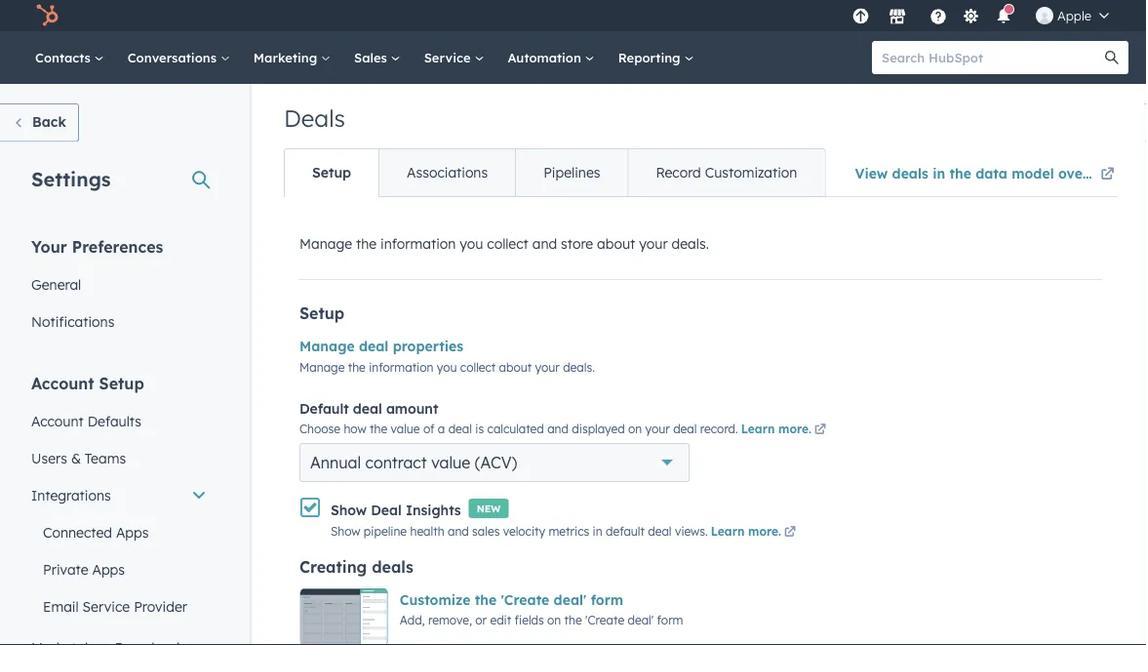 Task type: describe. For each thing, give the bounding box(es) containing it.
amount
[[386, 400, 439, 417]]

marketing link
[[242, 31, 343, 84]]

your
[[31, 237, 67, 256]]

annual contract value (acv) button
[[300, 443, 690, 482]]

reporting
[[619, 49, 685, 65]]

creating
[[300, 557, 367, 577]]

record customization link
[[628, 149, 825, 196]]

teams
[[85, 450, 126, 467]]

learn more. for show pipeline health and sales velocity metrics in default deal views.
[[711, 524, 782, 539]]

defaults
[[88, 412, 141, 430]]

deal
[[371, 502, 402, 519]]

0 vertical spatial form
[[591, 591, 624, 608]]

notifications image
[[996, 9, 1013, 26]]

properties
[[393, 338, 464, 355]]

(acv)
[[475, 453, 518, 472]]

velocity
[[503, 524, 546, 539]]

1 horizontal spatial form
[[658, 613, 684, 628]]

upgrade link
[[849, 5, 874, 26]]

information inside manage deal properties manage the information you collect about your deals.
[[369, 360, 434, 374]]

default deal amount
[[300, 400, 439, 417]]

email service provider link
[[20, 588, 219, 625]]

preferences
[[72, 237, 163, 256]]

your inside manage deal properties manage the information you collect about your deals.
[[535, 360, 560, 374]]

deal left the record.
[[674, 422, 697, 436]]

apps for connected apps
[[116, 524, 149, 541]]

2 vertical spatial your
[[646, 422, 670, 436]]

view deals in the data model overview
[[856, 164, 1122, 182]]

reporting link
[[607, 31, 706, 84]]

0 vertical spatial your
[[640, 235, 668, 252]]

choose how the value of a deal is calculated and displayed on your deal record.
[[300, 422, 739, 436]]

notifications button
[[988, 0, 1021, 31]]

provider
[[134, 598, 187, 615]]

show for show deal insights
[[331, 502, 367, 519]]

2 vertical spatial and
[[448, 524, 469, 539]]

annual
[[310, 453, 361, 472]]

manage deal properties link
[[300, 338, 464, 355]]

record.
[[701, 422, 739, 436]]

account defaults link
[[20, 403, 219, 440]]

search button
[[1096, 41, 1129, 74]]

settings
[[31, 166, 111, 191]]

hubspot image
[[35, 4, 59, 27]]

value inside popup button
[[432, 453, 471, 472]]

show for show pipeline health and sales velocity metrics in default deal views.
[[331, 524, 361, 539]]

account for account defaults
[[31, 412, 84, 430]]

overview
[[1059, 164, 1122, 182]]

0 vertical spatial value
[[391, 422, 420, 436]]

is
[[476, 422, 484, 436]]

deal up the how
[[353, 400, 382, 417]]

remove,
[[428, 613, 472, 628]]

bob builder image
[[1037, 7, 1054, 24]]

displayed
[[572, 422, 625, 436]]

0 vertical spatial about
[[598, 235, 636, 252]]

help button
[[922, 0, 956, 31]]

apple
[[1058, 7, 1092, 23]]

0 vertical spatial information
[[381, 235, 456, 252]]

link opens in a new window image
[[785, 524, 797, 541]]

1 horizontal spatial on
[[629, 422, 643, 436]]

data
[[976, 164, 1008, 182]]

private
[[43, 561, 88, 578]]

customize the 'create deal' form add, remove, or edit fields on the 'create deal' form
[[400, 591, 684, 628]]

users & teams
[[31, 450, 126, 467]]

your preferences
[[31, 237, 163, 256]]

record
[[656, 164, 702, 181]]

of
[[424, 422, 435, 436]]

1 horizontal spatial service
[[424, 49, 475, 65]]

0 vertical spatial deals.
[[672, 235, 710, 252]]

annual contract value (acv)
[[310, 453, 518, 472]]

calculated
[[488, 422, 545, 436]]

0 horizontal spatial 'create
[[501, 591, 550, 608]]

private apps
[[43, 561, 125, 578]]

manage the information you collect and store about your deals.
[[300, 235, 710, 252]]

the inside "link"
[[950, 164, 972, 182]]

the up the or at the bottom
[[475, 591, 497, 608]]

upgrade image
[[853, 8, 870, 26]]

contacts
[[35, 49, 94, 65]]

or
[[476, 613, 487, 628]]

service link
[[413, 31, 496, 84]]

private apps link
[[20, 551, 219, 588]]

email service provider
[[43, 598, 187, 615]]

general link
[[20, 266, 219, 303]]

sales
[[473, 524, 500, 539]]

deals for creating
[[372, 557, 414, 577]]

associations link
[[379, 149, 516, 196]]

show deal insights
[[331, 502, 461, 519]]

customization
[[705, 164, 798, 181]]

deal right the a
[[449, 422, 472, 436]]

apps for private apps
[[92, 561, 125, 578]]

1 horizontal spatial you
[[460, 235, 484, 252]]

a
[[438, 422, 445, 436]]

about inside manage deal properties manage the information you collect about your deals.
[[499, 360, 532, 374]]

the down setup link
[[356, 235, 377, 252]]

account defaults
[[31, 412, 141, 430]]

deals. inside manage deal properties manage the information you collect about your deals.
[[563, 360, 595, 374]]

account setup
[[31, 373, 144, 393]]

search image
[[1106, 51, 1120, 64]]

default
[[606, 524, 645, 539]]

edit
[[490, 613, 512, 628]]

integrations button
[[20, 477, 219, 514]]

back link
[[0, 103, 79, 142]]

pipeline
[[364, 524, 407, 539]]

notifications link
[[20, 303, 219, 340]]

help image
[[930, 9, 948, 26]]

in inside "link"
[[933, 164, 946, 182]]

views.
[[675, 524, 708, 539]]

collect inside manage deal properties manage the information you collect about your deals.
[[461, 360, 496, 374]]



Task type: locate. For each thing, give the bounding box(es) containing it.
deals right view
[[893, 164, 929, 182]]

0 vertical spatial account
[[31, 373, 94, 393]]

deal' down metrics
[[554, 591, 587, 608]]

marketplaces button
[[878, 0, 919, 31]]

deal inside manage deal properties manage the information you collect about your deals.
[[359, 338, 389, 355]]

show
[[331, 502, 367, 519], [331, 524, 361, 539]]

value down the a
[[432, 453, 471, 472]]

1 vertical spatial value
[[432, 453, 471, 472]]

1 account from the top
[[31, 373, 94, 393]]

add,
[[400, 613, 425, 628]]

0 vertical spatial setup
[[312, 164, 351, 181]]

information
[[381, 235, 456, 252], [369, 360, 434, 374]]

value
[[391, 422, 420, 436], [432, 453, 471, 472]]

&
[[71, 450, 81, 467]]

learn for show pipeline health and sales velocity metrics in default deal views.
[[711, 524, 745, 539]]

form down the default
[[591, 591, 624, 608]]

collect
[[487, 235, 529, 252], [461, 360, 496, 374]]

0 vertical spatial in
[[933, 164, 946, 182]]

1 horizontal spatial deals.
[[672, 235, 710, 252]]

Search HubSpot search field
[[873, 41, 1112, 74]]

2 account from the top
[[31, 412, 84, 430]]

0 vertical spatial collect
[[487, 235, 529, 252]]

0 horizontal spatial you
[[437, 360, 457, 374]]

account setup element
[[20, 372, 219, 645]]

1 vertical spatial information
[[369, 360, 434, 374]]

view
[[856, 164, 889, 182]]

creating deals
[[300, 557, 414, 577]]

1 horizontal spatial in
[[933, 164, 946, 182]]

automation
[[508, 49, 585, 65]]

setup down deals
[[312, 164, 351, 181]]

navigation
[[284, 148, 826, 197]]

1 vertical spatial collect
[[461, 360, 496, 374]]

settings link
[[960, 5, 984, 26]]

0 vertical spatial and
[[533, 235, 558, 252]]

apple button
[[1025, 0, 1122, 31]]

service right sales 'link'
[[424, 49, 475, 65]]

value down amount
[[391, 422, 420, 436]]

1 vertical spatial deal'
[[628, 613, 654, 628]]

deal left properties
[[359, 338, 389, 355]]

0 vertical spatial manage
[[300, 235, 353, 252]]

users & teams link
[[20, 440, 219, 477]]

deal'
[[554, 591, 587, 608], [628, 613, 654, 628]]

0 vertical spatial you
[[460, 235, 484, 252]]

0 vertical spatial learn more.
[[742, 422, 812, 436]]

2 show from the top
[[331, 524, 361, 539]]

1 vertical spatial account
[[31, 412, 84, 430]]

1 vertical spatial 'create
[[586, 613, 625, 628]]

the left data
[[950, 164, 972, 182]]

service down private apps 'link'
[[83, 598, 130, 615]]

your down record
[[640, 235, 668, 252]]

about right store
[[598, 235, 636, 252]]

0 horizontal spatial service
[[83, 598, 130, 615]]

email
[[43, 598, 79, 615]]

account up 'users'
[[31, 412, 84, 430]]

0 horizontal spatial about
[[499, 360, 532, 374]]

hubspot link
[[23, 4, 73, 27]]

0 vertical spatial deal'
[[554, 591, 587, 608]]

back
[[32, 113, 66, 130]]

associations
[[407, 164, 488, 181]]

learn right views. on the bottom right
[[711, 524, 745, 539]]

your up choose how the value of a deal is calculated and displayed on your deal record.
[[535, 360, 560, 374]]

on right the displayed on the bottom of page
[[629, 422, 643, 436]]

learn more. link right the record.
[[742, 422, 830, 439]]

fields
[[515, 613, 544, 628]]

more. for choose how the value of a deal is calculated and displayed on your deal record.
[[779, 422, 812, 436]]

the down default deal amount
[[370, 422, 388, 436]]

in
[[933, 164, 946, 182], [593, 524, 603, 539]]

and
[[533, 235, 558, 252], [548, 422, 569, 436], [448, 524, 469, 539]]

account up account defaults
[[31, 373, 94, 393]]

1 horizontal spatial value
[[432, 453, 471, 472]]

view deals in the data model overview link
[[856, 152, 1122, 196]]

0 vertical spatial apps
[[116, 524, 149, 541]]

show up creating deals
[[331, 524, 361, 539]]

1 vertical spatial your
[[535, 360, 560, 374]]

1 vertical spatial manage
[[300, 338, 355, 355]]

learn more. link
[[742, 422, 830, 439], [711, 524, 800, 541]]

and left store
[[533, 235, 558, 252]]

learn for choose how the value of a deal is calculated and displayed on your deal record.
[[742, 422, 775, 436]]

integrations
[[31, 487, 111, 504]]

account for account setup
[[31, 373, 94, 393]]

deals. up the displayed on the bottom of page
[[563, 360, 595, 374]]

1 vertical spatial show
[[331, 524, 361, 539]]

setup up account defaults link
[[99, 373, 144, 393]]

manage
[[300, 235, 353, 252], [300, 338, 355, 355], [300, 360, 345, 374]]

1 vertical spatial you
[[437, 360, 457, 374]]

apps up email service provider at left bottom
[[92, 561, 125, 578]]

1 vertical spatial setup
[[300, 304, 345, 323]]

contract
[[366, 453, 427, 472]]

0 vertical spatial deals
[[893, 164, 929, 182]]

'create up fields
[[501, 591, 550, 608]]

learn
[[742, 422, 775, 436], [711, 524, 745, 539]]

pipelines link
[[516, 149, 628, 196]]

1 vertical spatial learn more.
[[711, 524, 782, 539]]

deal' down the default
[[628, 613, 654, 628]]

'create right fields
[[586, 613, 625, 628]]

0 horizontal spatial form
[[591, 591, 624, 608]]

0 horizontal spatial deals
[[372, 557, 414, 577]]

the right fields
[[565, 613, 583, 628]]

on inside customize the 'create deal' form add, remove, or edit fields on the 'create deal' form
[[548, 613, 562, 628]]

notifications
[[31, 313, 115, 330]]

learn right the record.
[[742, 422, 775, 436]]

learn more. link for show pipeline health and sales velocity metrics in default deal views.
[[711, 524, 800, 541]]

apps inside 'link'
[[92, 561, 125, 578]]

0 horizontal spatial deal'
[[554, 591, 587, 608]]

'create
[[501, 591, 550, 608], [586, 613, 625, 628]]

0 horizontal spatial on
[[548, 613, 562, 628]]

0 vertical spatial more.
[[779, 422, 812, 436]]

collect down properties
[[461, 360, 496, 374]]

1 vertical spatial in
[[593, 524, 603, 539]]

1 vertical spatial apps
[[92, 561, 125, 578]]

apps down "integrations" button
[[116, 524, 149, 541]]

the down manage deal properties link
[[348, 360, 366, 374]]

on
[[629, 422, 643, 436], [548, 613, 562, 628]]

learn more. left link opens in a new window image
[[711, 524, 782, 539]]

0 vertical spatial service
[[424, 49, 475, 65]]

2 vertical spatial manage
[[300, 360, 345, 374]]

settings image
[[963, 8, 981, 26]]

0 vertical spatial on
[[629, 422, 643, 436]]

in left the default
[[593, 524, 603, 539]]

information down manage deal properties link
[[369, 360, 434, 374]]

3 manage from the top
[[300, 360, 345, 374]]

setup link
[[285, 149, 379, 196]]

information down associations link
[[381, 235, 456, 252]]

navigation containing setup
[[284, 148, 826, 197]]

store
[[561, 235, 594, 252]]

on right fields
[[548, 613, 562, 628]]

choose
[[300, 422, 341, 436]]

about
[[598, 235, 636, 252], [499, 360, 532, 374]]

deals inside view deals in the data model overview "link"
[[893, 164, 929, 182]]

2 manage from the top
[[300, 338, 355, 355]]

default
[[300, 400, 349, 417]]

deals down pipeline
[[372, 557, 414, 577]]

service inside account setup element
[[83, 598, 130, 615]]

your preferences element
[[20, 236, 219, 340]]

deals
[[284, 103, 346, 133]]

your right the displayed on the bottom of page
[[646, 422, 670, 436]]

setup
[[312, 164, 351, 181], [300, 304, 345, 323], [99, 373, 144, 393]]

2 vertical spatial setup
[[99, 373, 144, 393]]

1 horizontal spatial about
[[598, 235, 636, 252]]

model
[[1012, 164, 1055, 182]]

you down associations link
[[460, 235, 484, 252]]

1 vertical spatial deals
[[372, 557, 414, 577]]

manage for manage the information you collect and store about your deals.
[[300, 235, 353, 252]]

you
[[460, 235, 484, 252], [437, 360, 457, 374]]

collect left store
[[487, 235, 529, 252]]

in left data
[[933, 164, 946, 182]]

1 vertical spatial and
[[548, 422, 569, 436]]

how
[[344, 422, 367, 436]]

1 vertical spatial learn more. link
[[711, 524, 800, 541]]

deals
[[893, 164, 929, 182], [372, 557, 414, 577]]

and left sales
[[448, 524, 469, 539]]

1 horizontal spatial deals
[[893, 164, 929, 182]]

sales link
[[343, 31, 413, 84]]

conversations link
[[116, 31, 242, 84]]

marketplaces image
[[889, 9, 907, 26]]

and left the displayed on the bottom of page
[[548, 422, 569, 436]]

deals. down record
[[672, 235, 710, 252]]

more. left link opens in a new window image
[[749, 524, 782, 539]]

you inside manage deal properties manage the information you collect about your deals.
[[437, 360, 457, 374]]

0 vertical spatial learn more. link
[[742, 422, 830, 439]]

1 horizontal spatial deal'
[[628, 613, 654, 628]]

automation link
[[496, 31, 607, 84]]

insights
[[406, 502, 461, 519]]

manage for manage deal properties manage the information you collect about your deals.
[[300, 338, 355, 355]]

contacts link
[[23, 31, 116, 84]]

conversations
[[128, 49, 220, 65]]

connected
[[43, 524, 112, 541]]

new
[[477, 502, 501, 515]]

0 horizontal spatial value
[[391, 422, 420, 436]]

users
[[31, 450, 67, 467]]

customize
[[400, 591, 471, 608]]

about up calculated
[[499, 360, 532, 374]]

1 manage from the top
[[300, 235, 353, 252]]

form
[[591, 591, 624, 608], [658, 613, 684, 628]]

pipelines
[[544, 164, 601, 181]]

connected apps
[[43, 524, 149, 541]]

show pipeline health and sales velocity metrics in default deal views.
[[331, 524, 708, 539]]

link opens in a new window image
[[1102, 163, 1115, 186], [1102, 168, 1115, 182], [815, 422, 827, 439], [815, 424, 827, 436], [785, 527, 797, 539]]

learn more. for choose how the value of a deal is calculated and displayed on your deal record.
[[742, 422, 812, 436]]

your
[[640, 235, 668, 252], [535, 360, 560, 374], [646, 422, 670, 436]]

1 vertical spatial on
[[548, 613, 562, 628]]

0 vertical spatial show
[[331, 502, 367, 519]]

learn more. link right views. on the bottom right
[[711, 524, 800, 541]]

1 vertical spatial form
[[658, 613, 684, 628]]

the inside manage deal properties manage the information you collect about your deals.
[[348, 360, 366, 374]]

customize the 'create deal' form link
[[400, 591, 624, 608]]

0 horizontal spatial deals.
[[563, 360, 595, 374]]

1 vertical spatial deals.
[[563, 360, 595, 374]]

1 vertical spatial about
[[499, 360, 532, 374]]

learn more. link for choose how the value of a deal is calculated and displayed on your deal record.
[[742, 422, 830, 439]]

more. right the record.
[[779, 422, 812, 436]]

0 horizontal spatial in
[[593, 524, 603, 539]]

deals for view
[[893, 164, 929, 182]]

1 horizontal spatial 'create
[[586, 613, 625, 628]]

1 vertical spatial more.
[[749, 524, 782, 539]]

you down properties
[[437, 360, 457, 374]]

learn more.
[[742, 422, 812, 436], [711, 524, 782, 539]]

1 vertical spatial learn
[[711, 524, 745, 539]]

sales
[[354, 49, 391, 65]]

more. for show pipeline health and sales velocity metrics in default deal views.
[[749, 524, 782, 539]]

setup up manage deal properties link
[[300, 304, 345, 323]]

connected apps link
[[20, 514, 219, 551]]

manage deal properties manage the information you collect about your deals.
[[300, 338, 595, 374]]

more.
[[779, 422, 812, 436], [749, 524, 782, 539]]

record customization
[[656, 164, 798, 181]]

apple menu
[[847, 0, 1124, 31]]

0 vertical spatial 'create
[[501, 591, 550, 608]]

form down views. on the bottom right
[[658, 613, 684, 628]]

metrics
[[549, 524, 590, 539]]

account
[[31, 373, 94, 393], [31, 412, 84, 430]]

deal left views. on the bottom right
[[648, 524, 672, 539]]

learn more. right the record.
[[742, 422, 812, 436]]

show left deal on the left
[[331, 502, 367, 519]]

1 show from the top
[[331, 502, 367, 519]]

1 vertical spatial service
[[83, 598, 130, 615]]

0 vertical spatial learn
[[742, 422, 775, 436]]

setup inside navigation
[[312, 164, 351, 181]]



Task type: vqa. For each thing, say whether or not it's contained in the screenshot.
Manage associated with Manage deal properties Manage the information you collect about your deals.
yes



